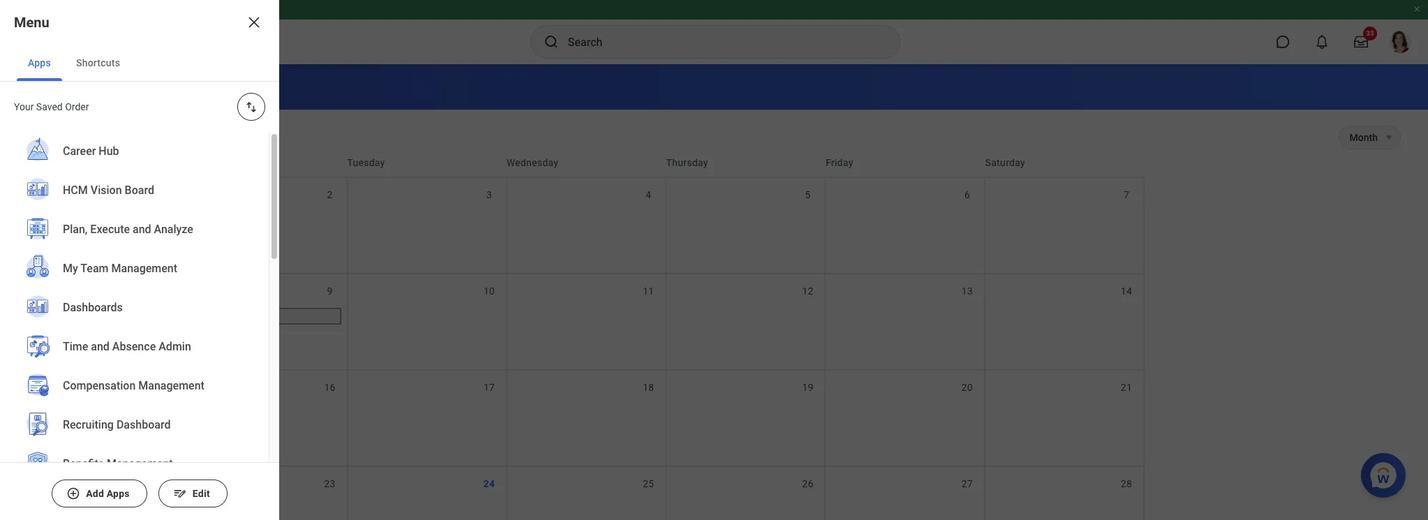 Task type: describe. For each thing, give the bounding box(es) containing it.
and inside 'link'
[[91, 340, 110, 354]]

0 vertical spatial management
[[111, 262, 177, 275]]

dashboards link
[[17, 288, 252, 329]]

management for benefits management
[[107, 458, 173, 471]]

friday
[[826, 157, 854, 168]]

add apps button
[[52, 480, 147, 508]]

time off and leave calendar main content
[[0, 64, 1429, 520]]

13
[[962, 286, 973, 297]]

order
[[65, 101, 89, 112]]

recruiting
[[63, 419, 114, 432]]

5
[[805, 189, 811, 200]]

27
[[962, 478, 973, 490]]

wednesday column header
[[507, 156, 666, 170]]

saturday
[[986, 157, 1026, 168]]

admin
[[159, 340, 191, 354]]

benefits
[[63, 458, 104, 471]]

add apps
[[86, 488, 130, 499]]

compensation
[[63, 379, 136, 393]]

absence
[[112, 340, 156, 354]]

career
[[63, 145, 96, 158]]

25
[[643, 478, 655, 490]]

execute
[[90, 223, 130, 236]]

your
[[14, 101, 34, 112]]

recruiting dashboard link
[[17, 406, 252, 446]]

tuesday
[[347, 157, 385, 168]]

28
[[1121, 478, 1133, 490]]

edit button
[[158, 480, 228, 508]]

my team management
[[63, 262, 177, 275]]

sunday, october 8, 2023 cell
[[29, 274, 189, 369]]

16
[[324, 382, 336, 393]]

shortcuts button
[[65, 45, 131, 81]]

26
[[803, 478, 814, 490]]

dashboard
[[117, 419, 171, 432]]

row containing sunday
[[28, 149, 1145, 177]]

table inside time off and leave calendar main content
[[28, 149, 1145, 520]]

time for time off and leave calendar
[[28, 77, 66, 96]]

sort image
[[244, 100, 258, 114]]

your saved order
[[14, 101, 89, 112]]

add
[[86, 488, 104, 499]]

row containing 9
[[28, 273, 1145, 369]]

4
[[646, 189, 652, 200]]

sunday
[[28, 157, 61, 168]]

my team management link
[[17, 249, 252, 290]]

apps inside button
[[28, 57, 51, 68]]

sunday column header
[[28, 156, 188, 170]]

analyze
[[154, 223, 193, 236]]

search image
[[543, 34, 560, 50]]

profile logan mcneil element
[[1381, 27, 1420, 57]]

saturday column header
[[986, 156, 1145, 170]]

hub
[[99, 145, 119, 158]]

22
[[165, 478, 176, 490]]

apps inside button
[[107, 488, 130, 499]]

10
[[484, 286, 495, 297]]

board
[[125, 184, 154, 197]]

12
[[803, 286, 814, 297]]

time and absence admin
[[63, 340, 191, 354]]

notifications large image
[[1316, 35, 1330, 49]]

plan, execute and analyze
[[63, 223, 193, 236]]

9
[[327, 286, 333, 297]]

shortcuts
[[76, 57, 120, 68]]

text edit image
[[173, 487, 187, 501]]

tab list containing apps
[[0, 45, 279, 82]]

time and absence admin link
[[17, 328, 252, 368]]

2
[[327, 189, 333, 200]]

global navigation dialog
[[0, 0, 279, 520]]

7
[[1124, 189, 1130, 200]]

24
[[484, 478, 495, 490]]

18
[[643, 382, 655, 393]]

calendar application
[[28, 149, 1401, 520]]

row containing 15
[[28, 369, 1145, 466]]

thursday column header
[[666, 156, 826, 170]]

compensation management link
[[17, 367, 252, 407]]

management for compensation management
[[138, 379, 205, 393]]

edit
[[193, 488, 210, 499]]

11
[[643, 286, 655, 297]]

close environment banner image
[[1413, 5, 1422, 13]]

benefits management
[[63, 458, 173, 471]]

and for leave
[[98, 77, 126, 96]]

hcm vision board link
[[17, 171, 252, 212]]



Task type: locate. For each thing, give the bounding box(es) containing it.
1 vertical spatial and
[[133, 223, 151, 236]]

x image
[[246, 14, 263, 31]]

month
[[1350, 132, 1379, 143]]

saved
[[36, 101, 63, 112]]

dashboards
[[63, 301, 123, 314]]

career hub link
[[17, 132, 252, 172]]

oct
[[35, 189, 51, 200]]

banner
[[0, 0, 1429, 64]]

3
[[487, 189, 492, 200]]

management down the admin on the bottom left
[[138, 379, 205, 393]]

and down shortcuts
[[98, 77, 126, 96]]

team
[[81, 262, 109, 275]]

column header inside table
[[188, 156, 347, 170]]

row
[[28, 149, 1145, 177], [28, 177, 1145, 273], [28, 273, 1145, 369], [28, 369, 1145, 466], [28, 466, 1145, 520]]

apps right add
[[107, 488, 130, 499]]

1 horizontal spatial apps
[[107, 488, 130, 499]]

friday column header
[[826, 156, 986, 170]]

1 vertical spatial apps
[[107, 488, 130, 499]]

14
[[1121, 286, 1133, 297]]

19
[[803, 382, 814, 393]]

apps down menu
[[28, 57, 51, 68]]

row group
[[28, 177, 1145, 520]]

calendar
[[179, 77, 246, 96]]

recruiting dashboard
[[63, 419, 171, 432]]

apps button
[[17, 45, 62, 81]]

wednesday
[[507, 157, 559, 168]]

and
[[98, 77, 126, 96], [133, 223, 151, 236], [91, 340, 110, 354]]

today button
[[28, 128, 87, 145]]

plus circle image
[[66, 487, 80, 501]]

time
[[28, 77, 66, 96], [63, 340, 88, 354]]

and inside main content
[[98, 77, 126, 96]]

compensation management
[[63, 379, 205, 393]]

management up the 22
[[107, 458, 173, 471]]

table containing sunday
[[28, 149, 1145, 520]]

management down plan, execute and analyze link
[[111, 262, 177, 275]]

5 row from the top
[[28, 466, 1145, 520]]

1 vertical spatial management
[[138, 379, 205, 393]]

3 row from the top
[[28, 273, 1145, 369]]

inbox large image
[[1355, 35, 1369, 49]]

time inside main content
[[28, 77, 66, 96]]

hcm vision board
[[63, 184, 154, 197]]

time off and leave calendar
[[28, 77, 246, 96]]

apps
[[28, 57, 51, 68], [107, 488, 130, 499]]

row containing 22
[[28, 466, 1145, 520]]

time for time and absence admin
[[63, 340, 88, 354]]

column header
[[188, 156, 347, 170]]

leave
[[130, 77, 175, 96]]

tab list
[[0, 45, 279, 82]]

0 vertical spatial apps
[[28, 57, 51, 68]]

my
[[63, 262, 78, 275]]

list containing career hub
[[0, 132, 269, 520]]

thursday
[[666, 157, 709, 168]]

benefits management link
[[17, 445, 252, 485]]

1 row from the top
[[28, 149, 1145, 177]]

and left the analyze
[[133, 223, 151, 236]]

15
[[165, 382, 176, 393]]

and for analyze
[[133, 223, 151, 236]]

career hub
[[63, 145, 119, 158]]

today
[[45, 131, 70, 142]]

0 horizontal spatial apps
[[28, 57, 51, 68]]

21
[[1121, 382, 1133, 393]]

0 vertical spatial and
[[98, 77, 126, 96]]

off
[[70, 77, 94, 96]]

plan,
[[63, 223, 88, 236]]

23
[[324, 478, 336, 490]]

6
[[965, 189, 971, 200]]

plan, execute and analyze link
[[17, 210, 252, 251]]

hcm
[[63, 184, 88, 197]]

row group inside table
[[28, 177, 1145, 520]]

1 vertical spatial time
[[63, 340, 88, 354]]

time down dashboards
[[63, 340, 88, 354]]

4 row from the top
[[28, 369, 1145, 466]]

menu
[[14, 14, 49, 31]]

time inside 'link'
[[63, 340, 88, 354]]

time up saved
[[28, 77, 66, 96]]

list inside global navigation dialog
[[0, 132, 269, 520]]

tuesday column header
[[347, 156, 507, 170]]

17
[[484, 382, 495, 393]]

row group containing oct
[[28, 177, 1145, 520]]

0 vertical spatial time
[[28, 77, 66, 96]]

list
[[0, 132, 269, 520]]

and left absence
[[91, 340, 110, 354]]

20
[[962, 382, 973, 393]]

month button
[[1340, 126, 1379, 149]]

vision
[[91, 184, 122, 197]]

row containing oct
[[28, 177, 1145, 273]]

2 vertical spatial and
[[91, 340, 110, 354]]

2 vertical spatial management
[[107, 458, 173, 471]]

2 row from the top
[[28, 177, 1145, 273]]

management
[[111, 262, 177, 275], [138, 379, 205, 393], [107, 458, 173, 471]]

table
[[28, 149, 1145, 520]]



Task type: vqa. For each thing, say whether or not it's contained in the screenshot.


